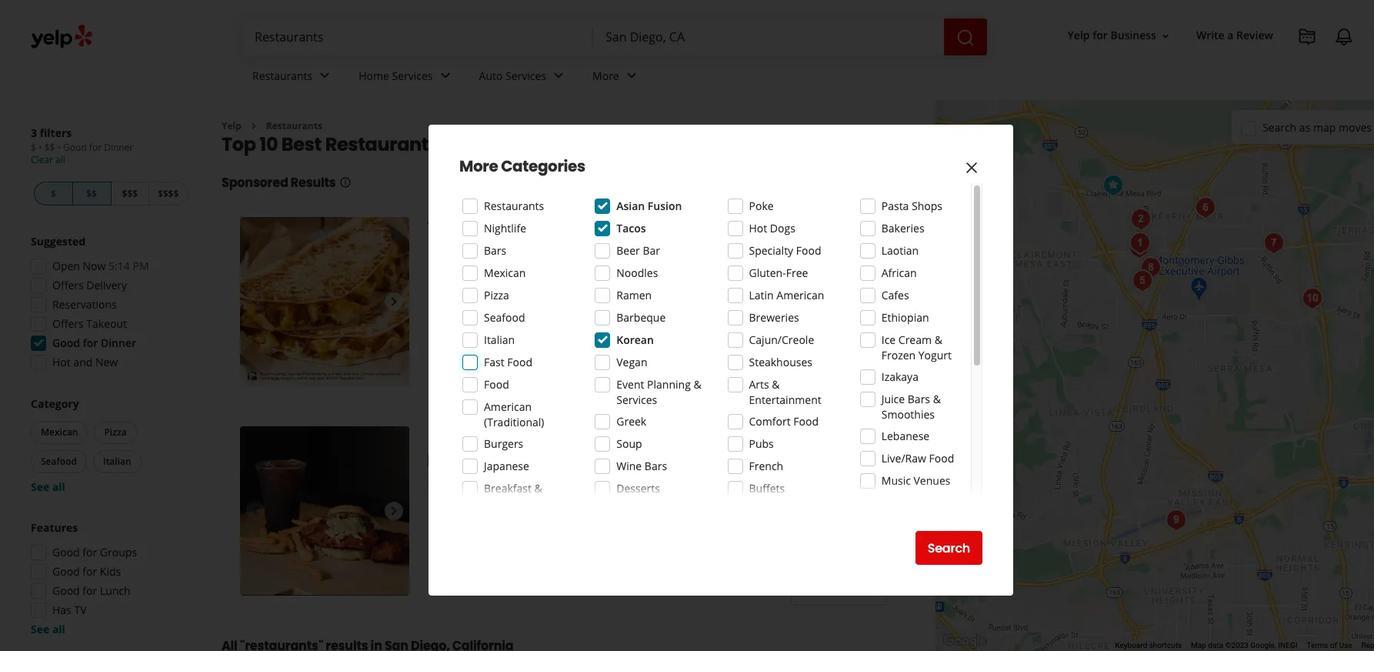 Task type: describe. For each thing, give the bounding box(es) containing it.
$$ button
[[73, 182, 111, 205]]

nightlife
[[484, 221, 526, 235]]

search for search as map moves
[[1263, 120, 1297, 134]]

smoothies
[[882, 407, 935, 422]]

user actions element
[[1055, 19, 1374, 114]]

good for good for kids
[[52, 564, 80, 579]]

desserts
[[617, 481, 660, 496]]

ice cream & frozen yogurt
[[882, 332, 952, 362]]

$ inside 3 filters $ • $$ • good for dinner clear all
[[31, 141, 36, 154]]

good for good for dinner
[[52, 336, 80, 350]]

japanese
[[484, 459, 529, 473]]

keyboard shortcuts button
[[1115, 640, 1182, 651]]

for for business
[[1093, 28, 1108, 43]]

group containing features
[[26, 520, 191, 637]]

more categories dialog
[[0, 0, 1374, 651]]

use
[[1339, 641, 1353, 650]]

terms of use
[[1307, 641, 1353, 650]]

specialty food
[[749, 243, 821, 258]]

1 my from the left
[[530, 307, 546, 322]]

cafes
[[882, 288, 909, 302]]

hot for hot and new
[[52, 355, 71, 369]]

and down line
[[484, 307, 503, 322]]

1 horizontal spatial main chick hot chicken image
[[934, 528, 965, 558]]

latin
[[749, 288, 774, 302]]

ramen
[[617, 288, 652, 302]]

few
[[808, 307, 826, 322]]

breweries
[[749, 310, 799, 325]]

soup
[[617, 436, 642, 451]]

& inside arts & entertainment
[[772, 377, 780, 392]]

so
[[507, 323, 519, 337]]

frozen
[[882, 348, 916, 362]]

more link
[[580, 55, 653, 100]]

more for more categories
[[459, 155, 498, 177]]

mikami bar & revolving sushi image
[[1098, 170, 1129, 200]]

steamy piggy image
[[1125, 204, 1156, 234]]

seafood inside the more categories dialog
[[484, 310, 525, 325]]

close image
[[963, 158, 981, 177]]

previous image
[[246, 502, 265, 521]]

16 speech v2 image
[[428, 294, 440, 306]]

restaurants inside business categories element
[[252, 68, 313, 83]]

$$ inside $$ button
[[86, 187, 97, 200]]

poke
[[749, 199, 774, 213]]

ethiopian
[[882, 310, 929, 325]]

0 horizontal spatial to
[[602, 292, 613, 307]]

reservations
[[52, 297, 117, 312]]

0 vertical spatial american
[[777, 288, 824, 302]]

keyboard shortcuts
[[1115, 641, 1182, 650]]

$$$$ button
[[149, 182, 188, 205]]

seating
[[483, 582, 516, 595]]

auto
[[479, 68, 503, 83]]

2 • from the left
[[57, 141, 61, 154]]

chicken inside button
[[584, 476, 620, 489]]

0 horizontal spatial got
[[583, 292, 600, 307]]

beer
[[617, 243, 640, 258]]

good for groups
[[52, 545, 137, 559]]

african
[[882, 265, 917, 280]]

pasta
[[882, 199, 909, 213]]

juice bars & smoothies
[[882, 392, 941, 422]]

16 speech v2 image
[[428, 547, 440, 559]]

outdoor
[[443, 582, 481, 595]]

brunch inside breakfast & brunch
[[484, 496, 520, 511]]

mexican button
[[31, 421, 88, 444]]

took
[[749, 292, 772, 307]]

bell
[[468, 217, 496, 238]]

1 vertical spatial restaurants link
[[266, 119, 322, 132]]

home services link
[[346, 55, 467, 100]]

short
[[526, 292, 553, 307]]

steakhouses
[[749, 355, 813, 369]]

results
[[291, 174, 336, 192]]

breakfast inside breakfast & brunch
[[484, 481, 532, 496]]

start order link
[[791, 572, 887, 606]]

3
[[31, 125, 37, 140]]

pizza inside the more categories dialog
[[484, 288, 509, 302]]

write
[[1197, 28, 1225, 43]]

(traditional)
[[484, 415, 544, 429]]

of
[[1331, 641, 1338, 650]]

tacos inside the more categories dialog
[[617, 221, 646, 235]]

breakfast & brunch inside "button"
[[431, 247, 521, 260]]

cream
[[899, 332, 932, 347]]

top 10 best restaurants near san diego, california
[[222, 132, 682, 157]]

greek
[[617, 414, 647, 429]]

wrong
[[472, 323, 504, 337]]

american (new)
[[497, 476, 571, 489]]

16 chevron right v2 image
[[248, 120, 260, 132]]

1 vertical spatial delivery
[[443, 360, 480, 373]]

terms
[[1307, 641, 1329, 650]]

good for good for groups
[[52, 545, 80, 559]]

things
[[829, 307, 859, 322]]

brunch inside breakfast & brunch "button"
[[488, 247, 521, 260]]

music
[[882, 473, 911, 488]]

park social image
[[1190, 192, 1221, 223]]

food for fast food
[[507, 355, 533, 369]]

cucina basilico image
[[1297, 283, 1328, 314]]

2 vertical spatial delivery
[[544, 582, 580, 595]]

tacos button
[[586, 247, 619, 262]]

1 horizontal spatial hot
[[517, 427, 545, 447]]

seafood button
[[31, 450, 87, 473]]

mexican inside the more categories dialog
[[484, 265, 526, 280]]

barbeque
[[617, 310, 666, 325]]

bar
[[643, 243, 660, 258]]

start order
[[806, 580, 872, 598]]

moves
[[1339, 120, 1372, 134]]

breakfast inside "button"
[[431, 247, 476, 260]]

kitakata ramen ban nai - san diego image
[[1135, 252, 1166, 283]]

diego,
[[529, 132, 588, 157]]

tacos inside tacos button
[[590, 247, 616, 260]]

0 vertical spatial restaurants link
[[240, 55, 346, 100]]

$ inside button
[[51, 187, 56, 200]]

2 horizontal spatial the
[[652, 307, 669, 322]]

quick.
[[707, 292, 737, 307]]

lebanese
[[882, 429, 930, 443]]

2 horizontal spatial got
[[736, 307, 752, 322]]

services inside event planning & services
[[617, 392, 657, 407]]

live/raw
[[882, 451, 926, 466]]

shop
[[623, 476, 645, 489]]

offers takeout
[[52, 316, 127, 331]]

google image
[[940, 631, 990, 651]]

food for specialty food
[[796, 243, 821, 258]]

good for lunch
[[52, 583, 131, 598]]

see all for category
[[31, 479, 65, 494]]

line
[[483, 292, 501, 307]]

yogurt
[[919, 348, 952, 362]]

planning
[[647, 377, 691, 392]]

bars for juice bars & smoothies
[[908, 392, 930, 406]]

for for kids
[[83, 564, 97, 579]]

$$$
[[122, 187, 138, 200]]

groups
[[100, 545, 137, 559]]

chicken shop button
[[580, 475, 649, 491]]

16 info v2 image
[[339, 176, 351, 189]]

1 horizontal spatial i
[[614, 307, 617, 322]]

cross street image
[[1124, 232, 1155, 263]]

yelp for yelp for business
[[1068, 28, 1090, 43]]

filters
[[40, 125, 72, 140]]

american (traditional)
[[484, 399, 544, 429]]

event
[[617, 377, 644, 392]]

san
[[490, 132, 526, 157]]

see all for features
[[31, 622, 65, 636]]

good for good for lunch
[[52, 583, 80, 598]]

music venues
[[882, 473, 951, 488]]

food down "fast"
[[484, 377, 509, 392]]

map
[[1191, 641, 1207, 650]]

24 chevron down v2 image for home services
[[436, 66, 454, 85]]

arts
[[749, 377, 769, 392]]

3 filters $ • $$ • good for dinner clear all
[[31, 125, 133, 166]]

korean
[[617, 332, 654, 347]]

search button
[[916, 531, 983, 565]]

tv
[[74, 603, 87, 617]]

good inside 3 filters $ • $$ • good for dinner clear all
[[63, 141, 87, 154]]

and down good for dinner
[[73, 355, 93, 369]]



Task type: vqa. For each thing, say whether or not it's contained in the screenshot.


Task type: locate. For each thing, give the bounding box(es) containing it.
more up bell
[[459, 155, 498, 177]]

1 vertical spatial more
[[459, 155, 498, 177]]

a up few at the top
[[804, 292, 810, 307]]

previous image
[[246, 293, 265, 311]]

24 chevron down v2 image inside more 'link'
[[622, 66, 641, 85]]

search for search
[[928, 539, 970, 557]]

ice
[[882, 332, 896, 347]]

1 see all button from the top
[[31, 479, 65, 494]]

0 horizontal spatial seafood
[[41, 455, 77, 468]]

restaurants right 16 chevron right v2 image
[[266, 119, 322, 132]]

category
[[31, 396, 79, 411]]

chicken down wine
[[584, 476, 620, 489]]

gluten-free
[[749, 265, 808, 280]]

breakfast down japanese
[[484, 481, 532, 496]]

outdoor seating
[[443, 582, 516, 595]]

for up good for lunch
[[83, 564, 97, 579]]

0 vertical spatial italian
[[484, 332, 515, 347]]

comfort
[[749, 414, 791, 429]]

got down ramen
[[620, 307, 636, 322]]

1 horizontal spatial services
[[506, 68, 546, 83]]

delivery down open now 5:14 pm
[[86, 278, 127, 292]]

for for groups
[[83, 545, 97, 559]]

0 horizontal spatial main chick hot chicken image
[[240, 427, 409, 596]]

mexican up was
[[484, 265, 526, 280]]

breakfast & brunch link
[[428, 247, 524, 262]]

$$ inside 3 filters $ • $$ • good for dinner clear all
[[44, 141, 55, 154]]

0 horizontal spatial tacos
[[590, 247, 616, 260]]

take
[[506, 307, 528, 322]]

2 vertical spatial takeout
[[608, 582, 644, 595]]

& inside breakfast & brunch
[[534, 481, 542, 496]]

arts & entertainment
[[749, 377, 822, 407]]

1 horizontal spatial to
[[639, 307, 649, 322]]

for left business at the right
[[1093, 28, 1108, 43]]

bars up linda
[[645, 459, 667, 473]]

bars up smoothies
[[908, 392, 930, 406]]

search as map moves
[[1263, 120, 1372, 134]]

open up 16 speaks spanish v2 icon
[[428, 499, 457, 514]]

$ down the clear all link
[[51, 187, 56, 200]]

pizza inside button
[[104, 426, 127, 439]]

new
[[95, 355, 118, 369]]

am
[[509, 270, 525, 285]]

shops
[[912, 199, 943, 213]]

24 chevron down v2 image inside the restaurants link
[[316, 66, 334, 85]]

0 vertical spatial seafood
[[484, 310, 525, 325]]

hot inside the more categories dialog
[[749, 221, 767, 235]]

kids
[[100, 564, 121, 579]]

2 horizontal spatial delivery
[[544, 582, 580, 595]]

see all button down has
[[31, 622, 65, 636]]

0 horizontal spatial italian
[[103, 455, 131, 468]]

restaurants up nightlife on the left top of the page
[[484, 199, 544, 213]]

second
[[813, 292, 849, 307]]

1 vertical spatial a
[[804, 292, 810, 307]]

yelp
[[1068, 28, 1090, 43], [222, 119, 242, 132]]

5:14
[[109, 259, 130, 273]]

open for "so the line was short and i got to the speaker really quick. it took them a second to answer and take my order. when i got to the window and got my food a few things were wrong so i…"
[[428, 270, 457, 285]]

inegi
[[1278, 641, 1298, 650]]

restaurants up 16 chevron right v2 image
[[252, 68, 313, 83]]

pizza down the 1:00
[[484, 288, 509, 302]]

1 vertical spatial yelp
[[222, 119, 242, 132]]

1 vertical spatial italian
[[103, 455, 131, 468]]

flama llama image
[[1125, 227, 1155, 258]]

2 slideshow element from the top
[[240, 427, 409, 596]]

open inside group
[[52, 259, 80, 273]]

1 vertical spatial hot
[[52, 355, 71, 369]]

mexican down category
[[41, 426, 78, 439]]

for for lunch
[[83, 583, 97, 598]]

1 • from the left
[[38, 141, 42, 154]]

seafood inside button
[[41, 455, 77, 468]]

specialty
[[749, 243, 794, 258]]

taco bell
[[428, 217, 496, 238]]

taco bell image
[[240, 217, 409, 387]]

italian inside button
[[103, 455, 131, 468]]

all for features
[[52, 622, 65, 636]]

tacos down asian
[[617, 221, 646, 235]]

2 vertical spatial a
[[799, 307, 805, 322]]

them
[[775, 292, 801, 307]]

slideshow element
[[240, 217, 409, 387], [240, 427, 409, 596]]

1 horizontal spatial breakfast
[[484, 481, 532, 496]]

the down speaker
[[652, 307, 669, 322]]

group containing suggested
[[26, 234, 191, 375]]

1 vertical spatial offers
[[52, 316, 84, 331]]

dinner inside 3 filters $ • $$ • good for dinner clear all
[[104, 141, 133, 154]]

order.
[[549, 307, 580, 322]]

american inside button
[[497, 476, 542, 489]]

2 horizontal spatial bars
[[908, 392, 930, 406]]

delivery left "fast"
[[443, 360, 480, 373]]

hot for hot dogs
[[749, 221, 767, 235]]

search down venues
[[928, 539, 970, 557]]

2 horizontal spatial services
[[617, 392, 657, 407]]

1 vertical spatial bars
[[908, 392, 930, 406]]

good up 'has tv'
[[52, 583, 80, 598]]

offers up reservations
[[52, 278, 84, 292]]

good up good for lunch
[[52, 564, 80, 579]]

& right planning
[[694, 377, 702, 392]]

0 horizontal spatial search
[[928, 539, 970, 557]]

map data ©2023 google, inegi
[[1191, 641, 1298, 650]]

& inside juice bars & smoothies
[[933, 392, 941, 406]]

24 chevron down v2 image for restaurants
[[316, 66, 334, 85]]

0 horizontal spatial delivery
[[86, 278, 127, 292]]

main chick hot chicken image
[[240, 427, 409, 596], [934, 528, 965, 558]]

0 vertical spatial i
[[578, 292, 581, 307]]

food for comfort food
[[794, 414, 819, 429]]

next image
[[385, 502, 403, 521]]

offers for offers takeout
[[52, 316, 84, 331]]

all inside 3 filters $ • $$ • good for dinner clear all
[[55, 153, 65, 166]]

projects image
[[1298, 28, 1317, 46]]

yelp for yelp link
[[222, 119, 242, 132]]

group containing category
[[28, 396, 191, 495]]

clear all link
[[31, 153, 65, 166]]

good down filters on the top of the page
[[63, 141, 87, 154]]

more inside more 'link'
[[593, 68, 619, 83]]

& inside event planning & services
[[694, 377, 702, 392]]

noodles
[[617, 265, 658, 280]]

search left as
[[1263, 120, 1297, 134]]

seafood down was
[[484, 310, 525, 325]]

open now 5:14 pm
[[52, 259, 149, 273]]

slideshow element for taco bell
[[240, 217, 409, 387]]

0 vertical spatial pizza
[[484, 288, 509, 302]]

0 vertical spatial dinner
[[104, 141, 133, 154]]

bars for wine bars
[[645, 459, 667, 473]]

1 horizontal spatial delivery
[[443, 360, 480, 373]]

tacos left the beer
[[590, 247, 616, 260]]

business categories element
[[240, 55, 1374, 100]]

got up when
[[583, 292, 600, 307]]

all for category
[[52, 479, 65, 494]]

2 see all button from the top
[[31, 622, 65, 636]]

see all button for features
[[31, 622, 65, 636]]

services for auto services
[[506, 68, 546, 83]]

vegan
[[617, 355, 648, 369]]

more for more
[[593, 68, 619, 83]]

dinner up new
[[101, 336, 136, 350]]

24 chevron down v2 image left auto
[[436, 66, 454, 85]]

woomiok image
[[1127, 265, 1158, 296]]

1 horizontal spatial italian
[[484, 332, 515, 347]]

2 my from the left
[[755, 307, 770, 322]]

& up open until 1:00 am
[[478, 247, 485, 260]]

get directions link
[[773, 350, 887, 384]]

really
[[677, 292, 705, 307]]

takeout inside group
[[86, 316, 127, 331]]

1 horizontal spatial •
[[57, 141, 61, 154]]

1 vertical spatial breakfast
[[484, 481, 532, 496]]

2 vertical spatial group
[[26, 520, 191, 637]]

pm
[[133, 259, 149, 273]]

got down it in the top right of the page
[[736, 307, 752, 322]]

2 vertical spatial hot
[[517, 427, 545, 447]]

1 vertical spatial breakfast & brunch
[[484, 481, 542, 511]]

food for live/raw food
[[929, 451, 954, 466]]

search image
[[957, 28, 975, 47]]

for for dinner
[[83, 336, 98, 350]]

open
[[52, 259, 80, 273], [428, 270, 457, 285], [428, 499, 457, 514]]

brunch down japanese
[[484, 496, 520, 511]]

1 vertical spatial all
[[52, 479, 65, 494]]

see for features
[[31, 622, 49, 636]]

order
[[838, 580, 872, 598]]

a right write in the top right of the page
[[1228, 28, 1234, 43]]

1 horizontal spatial got
[[620, 307, 636, 322]]

0 horizontal spatial the
[[464, 292, 480, 307]]

offers down reservations
[[52, 316, 84, 331]]

auto services
[[479, 68, 546, 83]]

american
[[777, 288, 824, 302], [484, 399, 532, 414], [497, 476, 542, 489]]

latin american
[[749, 288, 824, 302]]

yelp left 16 chevron right v2 image
[[222, 119, 242, 132]]

1 24 chevron down v2 image from the left
[[316, 66, 334, 85]]

tacos
[[617, 221, 646, 235], [590, 247, 616, 260]]

"so the line was short and i got to the speaker really quick. it took them a second to answer and take my order. when i got to the window and got my food a few things were wrong so i…"
[[445, 292, 862, 337]]

dinner inside group
[[101, 336, 136, 350]]

sandwiches button
[[428, 475, 488, 491]]

& left (new)
[[534, 481, 542, 496]]

american down japanese
[[497, 476, 542, 489]]

1 vertical spatial mexican
[[41, 426, 78, 439]]

2 see from the top
[[31, 622, 49, 636]]

0 vertical spatial a
[[1228, 28, 1234, 43]]

a
[[1228, 28, 1234, 43], [804, 292, 810, 307], [799, 307, 805, 322]]

a left few at the top
[[799, 307, 805, 322]]

see all down has
[[31, 622, 65, 636]]

1 vertical spatial see all button
[[31, 622, 65, 636]]

search inside button
[[928, 539, 970, 557]]

clear
[[31, 153, 53, 166]]

all down seafood button
[[52, 479, 65, 494]]

comfort food
[[749, 414, 819, 429]]

0 horizontal spatial $
[[31, 141, 36, 154]]

to up things at the top right
[[852, 292, 862, 307]]

see all down seafood button
[[31, 479, 65, 494]]

see for category
[[31, 479, 49, 494]]

sponsored results
[[222, 174, 336, 192]]

seafood
[[484, 310, 525, 325], [41, 455, 77, 468]]

my down the short
[[530, 307, 546, 322]]

for up $$ button
[[89, 141, 102, 154]]

1 horizontal spatial mexican
[[484, 265, 526, 280]]

2 horizontal spatial hot
[[749, 221, 767, 235]]

24 chevron down v2 image inside home services link
[[436, 66, 454, 85]]

bud's louisiana cafe image
[[1259, 227, 1289, 258]]

see all button for category
[[31, 479, 65, 494]]

american for american (traditional)
[[484, 399, 532, 414]]

1 horizontal spatial pizza
[[484, 288, 509, 302]]

2 vertical spatial all
[[52, 622, 65, 636]]

1 horizontal spatial search
[[1263, 120, 1297, 134]]

to down speaker
[[639, 307, 649, 322]]

hot up 4.3
[[517, 427, 545, 447]]

california
[[591, 132, 682, 157]]

0 horizontal spatial bars
[[484, 243, 507, 258]]

hot down good for dinner
[[52, 355, 71, 369]]

reviews)
[[560, 451, 601, 466]]

bakeries
[[882, 221, 925, 235]]

1 horizontal spatial more
[[593, 68, 619, 83]]

french
[[749, 459, 784, 473]]

for inside button
[[1093, 28, 1108, 43]]

0 horizontal spatial breakfast
[[431, 247, 476, 260]]

0 horizontal spatial pizza
[[104, 426, 127, 439]]

1 vertical spatial see
[[31, 622, 49, 636]]

1 vertical spatial seafood
[[41, 455, 77, 468]]

0 horizontal spatial my
[[530, 307, 546, 322]]

0 vertical spatial see
[[31, 479, 49, 494]]

chicken up reviews)
[[549, 427, 610, 447]]

open down suggested
[[52, 259, 80, 273]]

auto services link
[[467, 55, 580, 100]]

bars inside juice bars & smoothies
[[908, 392, 930, 406]]

services left 24 chevron down v2 image
[[506, 68, 546, 83]]

2 vertical spatial american
[[497, 476, 542, 489]]

entertainment
[[749, 392, 822, 407]]

1 see all from the top
[[31, 479, 65, 494]]

services for home services
[[392, 68, 433, 83]]

1 vertical spatial see all
[[31, 622, 65, 636]]

1 vertical spatial chicken
[[584, 476, 620, 489]]

brunch
[[488, 247, 521, 260], [484, 496, 520, 511]]

1 horizontal spatial bars
[[645, 459, 667, 473]]

breakfast down taco
[[431, 247, 476, 260]]

16 chevron down v2 image
[[1160, 30, 1172, 42]]

map
[[1314, 120, 1336, 134]]

free
[[786, 265, 808, 280]]

restaurants up 16 info v2 icon
[[325, 132, 439, 157]]

1 horizontal spatial seafood
[[484, 310, 525, 325]]

was
[[504, 292, 523, 307]]

0 vertical spatial takeout
[[86, 316, 127, 331]]

0 horizontal spatial services
[[392, 68, 433, 83]]

for down good for kids
[[83, 583, 97, 598]]

0 horizontal spatial more
[[459, 155, 498, 177]]

linda vista
[[655, 476, 709, 491]]

italian down pizza button
[[103, 455, 131, 468]]

16 checkmark v2 image
[[428, 360, 440, 372], [492, 360, 504, 372], [428, 582, 440, 594], [528, 582, 540, 594], [592, 582, 605, 594]]

havana grill image
[[1161, 504, 1192, 535]]

2 see all from the top
[[31, 622, 65, 636]]

2 horizontal spatial 24 chevron down v2 image
[[622, 66, 641, 85]]

& right arts
[[772, 377, 780, 392]]

1 horizontal spatial the
[[615, 292, 632, 307]]

0 vertical spatial hot
[[749, 221, 767, 235]]

24 chevron down v2 image
[[316, 66, 334, 85], [436, 66, 454, 85], [622, 66, 641, 85]]

1 vertical spatial american
[[484, 399, 532, 414]]

1 vertical spatial slideshow element
[[240, 427, 409, 596]]

2 24 chevron down v2 image from the left
[[436, 66, 454, 85]]

2 horizontal spatial to
[[852, 292, 862, 307]]

for
[[1093, 28, 1108, 43], [89, 141, 102, 154], [83, 336, 98, 350], [83, 545, 97, 559], [83, 564, 97, 579], [83, 583, 97, 598]]

1 vertical spatial i
[[614, 307, 617, 322]]

categories
[[501, 155, 585, 177]]

None search field
[[242, 18, 990, 55]]

seafood down mexican button
[[41, 455, 77, 468]]

0 vertical spatial brunch
[[488, 247, 521, 260]]

pizza up italian button
[[104, 426, 127, 439]]

vista
[[685, 476, 709, 491]]

1 vertical spatial takeout
[[507, 360, 544, 373]]

dinner up $$$ button
[[104, 141, 133, 154]]

and up order.
[[556, 292, 575, 307]]

& inside ice cream & frozen yogurt
[[935, 332, 943, 347]]

for up good for kids
[[83, 545, 97, 559]]

restaurants link up 16 chevron right v2 image
[[240, 55, 346, 100]]

italian
[[484, 332, 515, 347], [103, 455, 131, 468]]

& inside "button"
[[478, 247, 485, 260]]

more inside the more categories dialog
[[459, 155, 498, 177]]

hot inside group
[[52, 355, 71, 369]]

yelp inside button
[[1068, 28, 1090, 43]]

open for offers delivery
[[52, 259, 80, 273]]

& up yogurt at the bottom right
[[935, 332, 943, 347]]

yelp for business
[[1068, 28, 1157, 43]]

now
[[83, 259, 106, 273]]

breakfast & brunch down japanese
[[484, 481, 542, 511]]

1 offers from the top
[[52, 278, 84, 292]]

services right the home
[[392, 68, 433, 83]]

1 horizontal spatial $$
[[86, 187, 97, 200]]

4.3 star rating image
[[428, 452, 511, 468]]

•
[[38, 141, 42, 154], [57, 141, 61, 154]]

$ down "3"
[[31, 141, 36, 154]]

16 speaks spanish v2 image
[[428, 522, 440, 535]]

restaurants link right 16 chevron right v2 image
[[266, 119, 322, 132]]

bars down nightlife on the left top of the page
[[484, 243, 507, 258]]

0 horizontal spatial takeout
[[86, 316, 127, 331]]

food right "fast"
[[507, 355, 533, 369]]

1 see from the top
[[31, 479, 49, 494]]

i right when
[[614, 307, 617, 322]]

group
[[26, 234, 191, 375], [28, 396, 191, 495], [26, 520, 191, 637]]

restaurants
[[252, 68, 313, 83], [266, 119, 322, 132], [325, 132, 439, 157], [484, 199, 544, 213]]

2 vertical spatial bars
[[645, 459, 667, 473]]

1:00
[[485, 270, 506, 285]]

0 horizontal spatial hot
[[52, 355, 71, 369]]

american up (traditional)
[[484, 399, 532, 414]]

to
[[602, 292, 613, 307], [852, 292, 862, 307], [639, 307, 649, 322]]

chicken
[[549, 427, 610, 447], [584, 476, 620, 489]]

$$ down filters on the top of the page
[[44, 141, 55, 154]]

american inside american (traditional)
[[484, 399, 532, 414]]

0 horizontal spatial •
[[38, 141, 42, 154]]

0 vertical spatial tacos
[[617, 221, 646, 235]]

3 24 chevron down v2 image from the left
[[622, 66, 641, 85]]

delivery inside group
[[86, 278, 127, 292]]

0 vertical spatial bars
[[484, 243, 507, 258]]

and down the quick.
[[714, 307, 733, 322]]

notifications image
[[1335, 28, 1354, 46]]

food down entertainment
[[794, 414, 819, 429]]

yelp for business button
[[1062, 22, 1178, 50]]

1 vertical spatial tacos
[[590, 247, 616, 260]]

for inside 3 filters $ • $$ • good for dinner clear all
[[89, 141, 102, 154]]

0 vertical spatial chicken
[[549, 427, 610, 447]]

breakfast & brunch inside the more categories dialog
[[484, 481, 542, 511]]

the up answer
[[464, 292, 480, 307]]

offers for offers delivery
[[52, 278, 84, 292]]

all down has
[[52, 622, 65, 636]]

1 vertical spatial $
[[51, 187, 56, 200]]

1 horizontal spatial yelp
[[1068, 28, 1090, 43]]

american down free
[[777, 288, 824, 302]]

0 vertical spatial group
[[26, 234, 191, 375]]

24 chevron down v2 image left the home
[[316, 66, 334, 85]]

slideshow element for main chick hot chicken
[[240, 427, 409, 596]]

american for american (new)
[[497, 476, 542, 489]]

0 horizontal spatial $$
[[44, 141, 55, 154]]

good up hot and new
[[52, 336, 80, 350]]

the up barbeque
[[615, 292, 632, 307]]

delivery right seating
[[544, 582, 580, 595]]

24 chevron down v2 image up california
[[622, 66, 641, 85]]

more right 24 chevron down v2 image
[[593, 68, 619, 83]]

hot
[[749, 221, 767, 235], [52, 355, 71, 369], [517, 427, 545, 447]]

pasta shops
[[882, 199, 943, 213]]

1 slideshow element from the top
[[240, 217, 409, 387]]

24 chevron down v2 image for more
[[622, 66, 641, 85]]

see all button down seafood button
[[31, 479, 65, 494]]

italian inside the more categories dialog
[[484, 332, 515, 347]]

1 vertical spatial group
[[28, 396, 191, 495]]

my down took at the top
[[755, 307, 770, 322]]

2 offers from the top
[[52, 316, 84, 331]]

chick
[[470, 427, 513, 447]]

pubs
[[749, 436, 774, 451]]

map region
[[927, 0, 1374, 651]]

0 vertical spatial $$
[[44, 141, 55, 154]]

open up "so
[[428, 270, 457, 285]]

$$$$
[[158, 187, 179, 200]]

until
[[460, 270, 482, 285]]

breakfast & brunch up open until 1:00 am
[[431, 247, 521, 260]]

next image
[[385, 293, 403, 311]]

breakfast & brunch
[[431, 247, 521, 260], [484, 481, 542, 511]]

bars
[[484, 243, 507, 258], [908, 392, 930, 406], [645, 459, 667, 473]]

italian up "fast"
[[484, 332, 515, 347]]

offers
[[52, 278, 84, 292], [52, 316, 84, 331]]

restaurants inside the more categories dialog
[[484, 199, 544, 213]]

all right clear
[[55, 153, 65, 166]]

1 horizontal spatial 24 chevron down v2 image
[[436, 66, 454, 85]]

i up order.
[[578, 292, 581, 307]]

start
[[806, 580, 835, 598]]

0 vertical spatial breakfast
[[431, 247, 476, 260]]

good for kids
[[52, 564, 121, 579]]

to up when
[[602, 292, 613, 307]]

24 chevron down v2 image
[[549, 66, 568, 85]]

$$ right $ button
[[86, 187, 97, 200]]

2 horizontal spatial takeout
[[608, 582, 644, 595]]

"so
[[445, 292, 461, 307]]

0 vertical spatial mexican
[[484, 265, 526, 280]]

1 horizontal spatial my
[[755, 307, 770, 322]]

mexican inside button
[[41, 426, 78, 439]]

0 horizontal spatial i
[[578, 292, 581, 307]]

$$
[[44, 141, 55, 154], [86, 187, 97, 200]]

good down features
[[52, 545, 80, 559]]

1 vertical spatial brunch
[[484, 496, 520, 511]]

0 horizontal spatial mexican
[[41, 426, 78, 439]]



